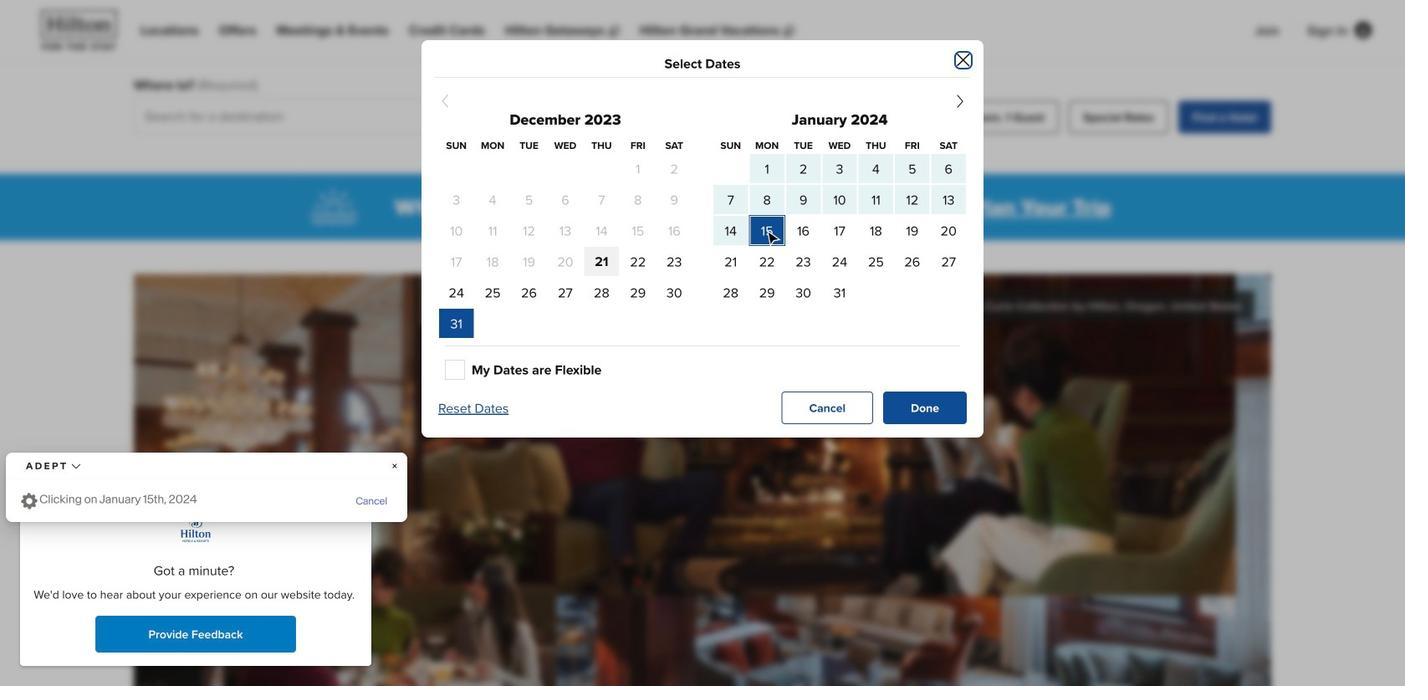 Task type: describe. For each thing, give the bounding box(es) containing it.
select dates element
[[449, 57, 957, 70]]

none checkbox inside select dates dialog
[[445, 360, 465, 380]]

sun over water image
[[294, 180, 374, 234]]

three people sitting around a fire in a living room image
[[134, 274, 1272, 686]]



Task type: locate. For each thing, give the bounding box(es) containing it.
dialog
[[20, 473, 372, 666]]

hilton hotels & resorts logo image
[[170, 514, 222, 554]]

1 grid from the left
[[439, 138, 693, 339]]

0 horizontal spatial grid
[[439, 138, 693, 339]]

where will you stay next? choose from top destinations. element
[[394, 194, 1112, 221]]

None checkbox
[[445, 360, 465, 380]]

2 grid from the left
[[713, 138, 967, 308]]

grid
[[439, 138, 693, 339], [713, 138, 967, 308]]

hilton for the stay image
[[33, 7, 127, 54]]

1 horizontal spatial grid
[[713, 138, 967, 308]]

select dates dialog
[[422, 40, 984, 438]]



Task type: vqa. For each thing, say whether or not it's contained in the screenshot.
Couple enjoy drinks outby pool image
no



